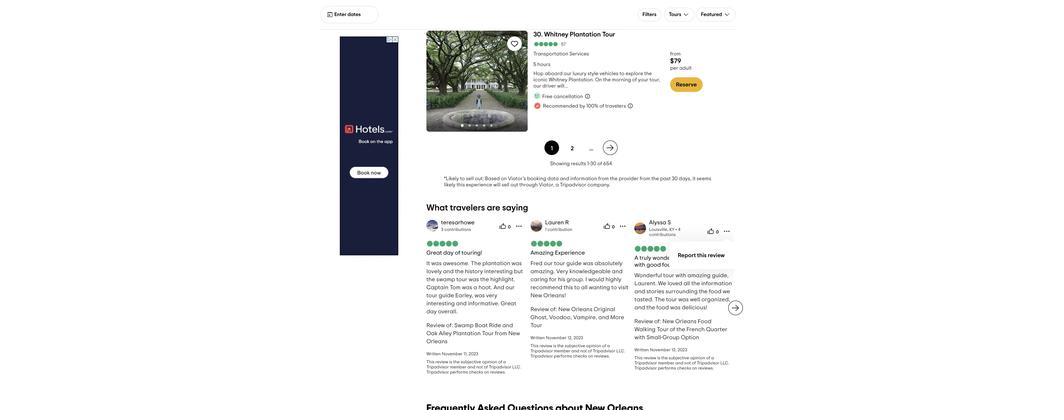 Task type: vqa. For each thing, say whether or not it's contained in the screenshot.
interior.
no



Task type: describe. For each thing, give the bounding box(es) containing it.
$79
[[670, 58, 681, 65]]

overall.
[[438, 309, 458, 315]]

hoot.
[[479, 285, 492, 291]]

-
[[589, 162, 591, 167]]

plantation inside the review of: swamp boat ride and oak alley plantation tour from new orleans
[[453, 331, 481, 337]]

recommend
[[531, 285, 563, 291]]

on for wonderful tour with amazing guide, laurent. we loved all the information and stories surrounding the food we tasted. the tour was well organized, and the food was delicious!
[[692, 367, 697, 371]]

ky
[[670, 228, 675, 232]]

absolutely
[[595, 261, 623, 267]]

we
[[723, 289, 730, 295]]

of: for voodoo,
[[550, 307, 557, 313]]

review of: new orleans original ghost, voodoo, vampire, and more tour
[[531, 307, 624, 329]]

company.
[[588, 183, 610, 188]]

2 horizontal spatial this
[[697, 253, 707, 259]]

5.0 of 5 bubbles image for alyssa s
[[635, 246, 667, 252]]

lauren r image
[[531, 220, 542, 232]]

1 vertical spatial travelers
[[450, 204, 485, 213]]

on for fred our tour guide was absolutely amazing. very knowledgeable and caring for his group. i would highly recommend this to all wanting to visit new orleans!
[[588, 355, 593, 359]]

new inside review of: new orleans food walking tour of the french quarter with small-group option
[[663, 319, 674, 325]]

filled
[[712, 256, 725, 261]]

checks for plantation
[[469, 371, 483, 375]]

and inside written november 13, 2023 this review is the subjective opinion of a tripadvisor member and not of tripadvisor llc. tripadvisor performs checks on reviews.
[[676, 362, 684, 366]]

showing results 1 - 30 of 654
[[550, 162, 612, 167]]

by
[[580, 104, 585, 109]]

reserve link
[[670, 78, 703, 92]]

previous image
[[422, 304, 431, 313]]

with inside wonderful tour with amazing guide, laurent. we loved all the information and stories surrounding the food we tasted. the tour was well organized, and the food was delicious!
[[676, 273, 687, 279]]

oak
[[427, 331, 438, 337]]

out:
[[475, 177, 484, 182]]

information for and
[[571, 177, 597, 182]]

performs for vampire,
[[554, 355, 572, 359]]

2023 for plantation
[[469, 352, 478, 357]]

the inside written november 11, 2023 this review is the subjective opinion of a tripadvisor member and not of tripadvisor llc. tripadvisor performs checks on reviews.
[[453, 360, 460, 365]]

adult
[[680, 66, 692, 71]]

performs for alley
[[450, 371, 468, 375]]

experience inside a truly wonderful experience filled with good food and information !
[[681, 256, 711, 261]]

and
[[494, 285, 505, 291]]

plantation.
[[569, 78, 594, 83]]

recommended
[[543, 104, 579, 109]]

tour inside review of: new orleans food walking tour of the french quarter with small-group option
[[657, 327, 669, 333]]

will
[[494, 183, 501, 188]]

new inside review of: new orleans original ghost, voodoo, vampire, and more tour
[[559, 307, 570, 313]]

*likely to sell out: based on viator's booking data and information from the provider from the past 30 days, it seems likely this experience will sell out through viator, a tripadvisor company.
[[444, 177, 712, 188]]

654
[[604, 162, 612, 167]]

the inside written november 12, 2023 this review is the subjective opinion of a tripadvisor member and not of tripadvisor llc. tripadvisor performs checks on reviews.
[[557, 344, 564, 349]]

written for review of: new orleans food walking tour of the french quarter with small-group option
[[635, 348, 649, 353]]

30 inside *likely to sell out: based on viator's booking data and information from the provider from the past 30 days, it seems likely this experience will sell out through viator, a tripadvisor company.
[[672, 177, 678, 182]]

a truly wonderful experience filled with good food and information !
[[635, 256, 725, 268]]

highlight.
[[490, 277, 515, 283]]

and down "tasted."
[[635, 305, 645, 311]]

13,
[[672, 348, 677, 353]]

november for oak
[[442, 352, 463, 357]]

aboard
[[545, 71, 563, 77]]

results
[[571, 162, 586, 167]]

featured
[[701, 12, 722, 17]]

tour up 57 "link"
[[602, 32, 615, 38]]

tour down surrounding
[[666, 297, 677, 303]]

november for tour
[[650, 348, 671, 353]]

visit
[[618, 285, 629, 291]]

100%
[[587, 104, 599, 109]]

but
[[514, 269, 523, 275]]

and up "tasted."
[[635, 289, 645, 295]]

free
[[542, 94, 553, 99]]

filters button
[[638, 8, 662, 21]]

on
[[595, 78, 602, 83]]

swamp
[[455, 323, 474, 329]]

llc. for review of: new orleans original ghost, voodoo, vampire, and more tour
[[617, 350, 625, 354]]

from inside the review of: swamp boat ride and oak alley plantation tour from new orleans
[[495, 331, 507, 337]]

1 inside button
[[551, 146, 553, 152]]

amazing.
[[531, 269, 555, 275]]

to inside *likely to sell out: based on viator's booking data and information from the provider from the past 30 days, it seems likely this experience will sell out through viator, a tripadvisor company.
[[460, 177, 465, 182]]

booking
[[527, 177, 546, 182]]

alyssa s
[[649, 220, 671, 226]]

a for wonderful tour with amazing guide, laurent. we loved all the information and stories surrounding the food we tasted. the tour was well organized, and the food was delicious!
[[711, 356, 714, 361]]

option
[[681, 335, 700, 341]]

the down 'awesome.'
[[455, 269, 464, 275]]

1 vertical spatial food
[[709, 289, 722, 295]]

1 for lauren
[[545, 228, 547, 232]]

the down lovely
[[427, 277, 435, 283]]

it was awesome. the plantation was lovely and the history interesting but the swamp tour was the highlight. captain tom was a hoot. and our tour guide earley, was very interesting and informative. great day overall.
[[427, 261, 523, 315]]

and down earley,
[[456, 301, 467, 307]]

tour inside review of: new orleans original ghost, voodoo, vampire, and more tour
[[531, 323, 542, 329]]

reviews. for review of: new orleans original ghost, voodoo, vampire, and more tour
[[594, 355, 610, 359]]

our left luxury
[[564, 71, 572, 77]]

experience inside *likely to sell out: based on viator's booking data and information from the provider from the past 30 days, it seems likely this experience will sell out through viator, a tripadvisor company.
[[466, 183, 492, 188]]

to down the group.
[[575, 285, 580, 291]]

s
[[668, 220, 671, 226]]

from up company.
[[599, 177, 609, 182]]

morning
[[612, 78, 631, 83]]

checks for the
[[677, 367, 691, 371]]

recommended by 100% of travelers
[[543, 104, 626, 109]]

0 horizontal spatial interesting
[[427, 301, 455, 307]]

what
[[427, 204, 448, 213]]

teresarhowe 3 contributions
[[441, 220, 475, 232]]

enter dates button
[[321, 6, 379, 23]]

next image
[[732, 304, 740, 313]]

teresarhowe image
[[427, 220, 438, 232]]

teresarhowe
[[441, 220, 475, 226]]

great day of touring!
[[427, 250, 482, 256]]

0 vertical spatial whitney
[[544, 32, 569, 38]]

lovely
[[427, 269, 442, 275]]

lauren r link
[[545, 220, 569, 226]]

5.0 of 5 bubbles image inside 57 "link"
[[534, 42, 558, 47]]

day inside it was awesome. the plantation was lovely and the history interesting but the swamp tour was the highlight. captain tom was a hoot. and our tour guide earley, was very interesting and informative. great day overall.
[[427, 309, 437, 315]]

from right provider at the top of the page
[[640, 177, 651, 182]]

open options menu image
[[515, 223, 523, 230]]

knowledgeable
[[570, 269, 611, 275]]

to down highly
[[612, 285, 617, 291]]

informative.
[[468, 301, 500, 307]]

information for the
[[702, 281, 732, 287]]

tour down captain
[[427, 293, 438, 299]]

review for wonderful tour with amazing guide, laurent. we loved all the information and stories surrounding the food we tasted. the tour was well organized, and the food was delicious!
[[644, 356, 657, 361]]

5 hours
[[534, 62, 551, 67]]

the inside it was awesome. the plantation was lovely and the history interesting but the swamp tour was the highlight. captain tom was a hoot. and our tour guide earley, was very interesting and informative. great day overall.
[[471, 261, 481, 267]]

and inside fred our tour guide was absolutely amazing. very knowledgeable and caring for his group. i would highly recommend this to all wanting to visit new orleans!
[[612, 269, 623, 275]]

tom
[[450, 285, 461, 291]]

1 horizontal spatial interesting
[[485, 269, 513, 275]]

days,
[[679, 177, 692, 182]]

the down "tasted."
[[647, 305, 655, 311]]

great day of touring! link
[[427, 250, 482, 256]]

past
[[660, 177, 671, 182]]

performs for of
[[658, 367, 676, 371]]

not for and
[[581, 350, 587, 354]]

the down amazing
[[692, 281, 700, 287]]

amazing experience
[[531, 250, 585, 256]]

written november 12, 2023 this review is the subjective opinion of a tripadvisor member and not of tripadvisor llc. tripadvisor performs checks on reviews.
[[531, 336, 625, 359]]

plantation
[[483, 261, 510, 267]]

it
[[427, 261, 430, 267]]

alyssa s link
[[649, 220, 671, 226]]

57
[[561, 42, 566, 47]]

open options menu image
[[619, 223, 627, 230]]

the up the well
[[699, 289, 708, 295]]

0 horizontal spatial sell
[[466, 177, 474, 182]]

orleans inside the review of: swamp boat ride and oak alley plantation tour from new orleans
[[427, 339, 448, 345]]

is for tour
[[658, 356, 661, 361]]

of inside hop aboard our luxury style vehicles to explore the iconic whitney plantation. on the morning of your tour, our driver will…
[[632, 78, 637, 83]]

ride
[[489, 323, 501, 329]]

on inside *likely to sell out: based on viator's booking data and information from the provider from the past 30 days, it seems likely this experience will sell out through viator, a tripadvisor company.
[[501, 177, 507, 182]]

member for alley
[[450, 366, 467, 370]]

subjective for of
[[669, 356, 689, 361]]

fred
[[531, 261, 543, 267]]

this for review of: swamp boat ride and oak alley plantation tour from new orleans
[[427, 360, 435, 365]]

contributions inside 4 contributions
[[649, 233, 676, 237]]

is for voodoo,
[[553, 344, 557, 349]]

to inside hop aboard our luxury style vehicles to explore the iconic whitney plantation. on the morning of your tour, our driver will…
[[620, 71, 625, 77]]

louisville, ky
[[649, 228, 675, 232]]

and inside written november 12, 2023 this review is the subjective opinion of a tripadvisor member and not of tripadvisor llc. tripadvisor performs checks on reviews.
[[572, 350, 580, 354]]

ghost,
[[531, 315, 548, 321]]

hop aboard our luxury style vehicles to explore the iconic whitney plantation. on the morning of your tour, our driver will…
[[534, 71, 661, 89]]

carousel of images figure
[[427, 31, 528, 132]]

tour up loved
[[664, 273, 675, 279]]

2023 for and
[[574, 336, 583, 341]]

and inside *likely to sell out: based on viator's booking data and information from the provider from the past 30 days, it seems likely this experience will sell out through viator, a tripadvisor company.
[[560, 177, 569, 182]]

of inside review of: new orleans food walking tour of the french quarter with small-group option
[[670, 327, 675, 333]]

style
[[588, 71, 599, 77]]

are
[[487, 204, 500, 213]]

truly
[[640, 256, 652, 261]]

0 vertical spatial day
[[443, 250, 454, 256]]

2 vertical spatial food
[[657, 305, 669, 311]]

orleans for vampire,
[[572, 307, 593, 313]]

information inside a truly wonderful experience filled with good food and information !
[[688, 263, 719, 268]]

original
[[594, 307, 615, 313]]

cancellation
[[554, 94, 583, 99]]

this for review of: new orleans original ghost, voodoo, vampire, and more tour
[[531, 344, 539, 349]]

1 horizontal spatial sell
[[502, 183, 510, 188]]

3
[[441, 228, 444, 232]]

loved
[[668, 281, 683, 287]]

opinion for plantation
[[482, 360, 497, 365]]

review up "!"
[[708, 253, 725, 259]]

and up swamp
[[443, 269, 454, 275]]

review for review of: new orleans food walking tour of the french quarter with small-group option
[[635, 319, 653, 325]]

hop
[[534, 71, 544, 77]]

wonderful tour with amazing guide, laurent. we loved all the information and stories surrounding the food we tasted. the tour was well organized, and the food was delicious!
[[635, 273, 732, 311]]

tour inside fred our tour guide was absolutely amazing. very knowledgeable and caring for his group. i would highly recommend this to all wanting to visit new orleans!
[[554, 261, 565, 267]]

alley
[[439, 331, 452, 337]]

transportation services
[[534, 52, 589, 57]]

alyssa s image
[[635, 223, 646, 235]]

the up "hoot."
[[480, 277, 489, 283]]

member for of
[[658, 362, 675, 366]]

what travelers are saying
[[427, 204, 528, 213]]

subjective for alley
[[461, 360, 481, 365]]

swamp
[[437, 277, 455, 283]]

a for fred our tour guide was absolutely amazing. very knowledgeable and caring for his group. i would highly recommend this to all wanting to visit new orleans!
[[607, 344, 610, 349]]

and inside the review of: swamp boat ride and oak alley plantation tour from new orleans
[[503, 323, 513, 329]]

tasted.
[[635, 297, 654, 303]]

reviews. for review of: new orleans food walking tour of the french quarter with small-group option
[[698, 367, 714, 371]]

orleans for of
[[676, 319, 697, 325]]

amazing experience link
[[531, 250, 585, 256]]

luxury
[[573, 71, 587, 77]]



Task type: locate. For each thing, give the bounding box(es) containing it.
information down "showing results 1 - 30 of 654"
[[571, 177, 597, 182]]

1 horizontal spatial november
[[546, 336, 567, 341]]

1 horizontal spatial is
[[553, 344, 557, 349]]

and down the 12,
[[572, 350, 580, 354]]

member inside written november 11, 2023 this review is the subjective opinion of a tripadvisor member and not of tripadvisor llc. tripadvisor performs checks on reviews.
[[450, 366, 467, 370]]

our inside it was awesome. the plantation was lovely and the history interesting but the swamp tour was the highlight. captain tom was a hoot. and our tour guide earley, was very interesting and informative. great day overall.
[[506, 285, 515, 291]]

of: up the alley
[[446, 323, 453, 329]]

the down group at the right of page
[[662, 356, 668, 361]]

this down oak
[[427, 360, 435, 365]]

tripadvisor inside *likely to sell out: based on viator's booking data and information from the provider from the past 30 days, it seems likely this experience will sell out through viator, a tripadvisor company.
[[560, 183, 587, 188]]

experience
[[466, 183, 492, 188], [681, 256, 711, 261]]

review inside written november 11, 2023 this review is the subjective opinion of a tripadvisor member and not of tripadvisor llc. tripadvisor performs checks on reviews.
[[436, 360, 448, 365]]

checks inside written november 11, 2023 this review is the subjective opinion of a tripadvisor member and not of tripadvisor llc. tripadvisor performs checks on reviews.
[[469, 371, 483, 375]]

was
[[431, 261, 442, 267], [512, 261, 522, 267], [583, 261, 594, 267], [469, 277, 479, 283], [462, 285, 472, 291], [475, 293, 485, 299], [679, 297, 689, 303], [670, 305, 681, 311]]

a inside it was awesome. the plantation was lovely and the history interesting but the swamp tour was the highlight. captain tom was a hoot. and our tour guide earley, was very interesting and informative. great day overall.
[[474, 285, 477, 291]]

written
[[531, 336, 545, 341], [635, 348, 649, 353], [427, 352, 441, 357]]

0 horizontal spatial plantation
[[453, 331, 481, 337]]

with down 'a'
[[635, 263, 646, 268]]

1 horizontal spatial 2023
[[574, 336, 583, 341]]

2 horizontal spatial of:
[[655, 319, 661, 325]]

0 horizontal spatial great
[[427, 250, 442, 256]]

awesome.
[[443, 261, 470, 267]]

lauren
[[545, 220, 564, 226]]

1 inside 'lauren r 1 contribution'
[[545, 228, 547, 232]]

subjective down the 12,
[[565, 344, 585, 349]]

1 horizontal spatial member
[[554, 350, 571, 354]]

food down stories
[[657, 305, 669, 311]]

1 horizontal spatial this
[[531, 344, 539, 349]]

1
[[551, 146, 553, 152], [587, 162, 589, 167], [545, 228, 547, 232]]

2 vertical spatial this
[[564, 285, 573, 291]]

guide down tom
[[439, 293, 454, 299]]

0 vertical spatial contributions
[[445, 228, 471, 232]]

performs down the 12,
[[554, 355, 572, 359]]

review down the ghost,
[[540, 344, 553, 349]]

2 horizontal spatial written
[[635, 348, 649, 353]]

plantation down swamp
[[453, 331, 481, 337]]

save to a trip image
[[510, 40, 519, 48]]

2 horizontal spatial november
[[650, 348, 671, 353]]

free cancellation
[[542, 94, 583, 99]]

5.0 of 5 bubbles image
[[534, 42, 558, 47], [427, 241, 459, 247], [531, 241, 563, 247], [635, 246, 667, 252]]

1 horizontal spatial 30
[[672, 177, 678, 182]]

review inside review of: new orleans original ghost, voodoo, vampire, and more tour
[[531, 307, 549, 313]]

november for voodoo,
[[546, 336, 567, 341]]

our inside fred our tour guide was absolutely amazing. very knowledgeable and caring for his group. i would highly recommend this to all wanting to visit new orleans!
[[544, 261, 553, 267]]

reviews. inside written november 12, 2023 this review is the subjective opinion of a tripadvisor member and not of tripadvisor llc. tripadvisor performs checks on reviews.
[[594, 355, 610, 359]]

llc. inside written november 13, 2023 this review is the subjective opinion of a tripadvisor member and not of tripadvisor llc. tripadvisor performs checks on reviews.
[[721, 362, 730, 366]]

stories
[[647, 289, 665, 295]]

not inside written november 13, 2023 this review is the subjective opinion of a tripadvisor member and not of tripadvisor llc. tripadvisor performs checks on reviews.
[[685, 362, 691, 366]]

vehicles
[[600, 71, 619, 77]]

review inside the review of: swamp boat ride and oak alley plantation tour from new orleans
[[427, 323, 445, 329]]

review up walking
[[635, 319, 653, 325]]

likely
[[444, 183, 456, 188]]

to
[[620, 71, 625, 77], [460, 177, 465, 182], [575, 285, 580, 291], [612, 285, 617, 291]]

checks
[[573, 355, 587, 359], [677, 367, 691, 371], [469, 371, 483, 375]]

the down voodoo,
[[557, 344, 564, 349]]

performs
[[554, 355, 572, 359], [658, 367, 676, 371], [450, 371, 468, 375]]

not inside written november 11, 2023 this review is the subjective opinion of a tripadvisor member and not of tripadvisor llc. tripadvisor performs checks on reviews.
[[477, 366, 483, 370]]

travelers right 100% at the right top
[[606, 104, 626, 109]]

review for review of: new orleans original ghost, voodoo, vampire, and more tour
[[531, 307, 549, 313]]

and inside review of: new orleans original ghost, voodoo, vampire, and more tour
[[599, 315, 609, 321]]

and down report
[[676, 263, 687, 268]]

1 vertical spatial contributions
[[649, 233, 676, 237]]

orleans!
[[544, 293, 566, 299]]

information down report this review
[[688, 263, 719, 268]]

for
[[549, 277, 557, 283]]

guide inside it was awesome. the plantation was lovely and the history interesting but the swamp tour was the highlight. captain tom was a hoot. and our tour guide earley, was very interesting and informative. great day overall.
[[439, 293, 454, 299]]

of: inside the review of: swamp boat ride and oak alley plantation tour from new orleans
[[446, 323, 453, 329]]

0 horizontal spatial subjective
[[461, 360, 481, 365]]

member
[[554, 350, 571, 354], [658, 362, 675, 366], [450, 366, 467, 370]]

contributions inside teresarhowe 3 contributions
[[445, 228, 471, 232]]

a inside written november 13, 2023 this review is the subjective opinion of a tripadvisor member and not of tripadvisor llc. tripadvisor performs checks on reviews.
[[711, 356, 714, 361]]

on for it was awesome. the plantation was lovely and the history interesting but the swamp tour was the highlight. captain tom was a hoot. and our tour guide earley, was very interesting and informative. great day overall.
[[484, 371, 489, 375]]

written inside written november 12, 2023 this review is the subjective opinion of a tripadvisor member and not of tripadvisor llc. tripadvisor performs checks on reviews.
[[531, 336, 545, 341]]

this
[[531, 344, 539, 349], [635, 356, 643, 361], [427, 360, 435, 365]]

review down small-
[[644, 356, 657, 361]]

0 vertical spatial travelers
[[606, 104, 626, 109]]

interesting up overall.
[[427, 301, 455, 307]]

1 horizontal spatial opinion
[[586, 344, 601, 349]]

food inside a truly wonderful experience filled with good food and information !
[[662, 263, 675, 268]]

written november 13, 2023 this review is the subjective opinion of a tripadvisor member and not of tripadvisor llc. tripadvisor performs checks on reviews.
[[635, 348, 730, 371]]

0 horizontal spatial written
[[427, 352, 441, 357]]

of: inside review of: new orleans original ghost, voodoo, vampire, and more tour
[[550, 307, 557, 313]]

0 button for amazing experience
[[602, 221, 617, 233]]

2 horizontal spatial checks
[[677, 367, 691, 371]]

and down 11,
[[468, 366, 476, 370]]

earley,
[[455, 293, 473, 299]]

0 vertical spatial this
[[457, 183, 465, 188]]

this inside fred our tour guide was absolutely amazing. very knowledgeable and caring for his group. i would highly recommend this to all wanting to visit new orleans!
[[564, 285, 573, 291]]

our down highlight.
[[506, 285, 515, 291]]

1 horizontal spatial subjective
[[565, 344, 585, 349]]

llc. inside written november 11, 2023 this review is the subjective opinion of a tripadvisor member and not of tripadvisor llc. tripadvisor performs checks on reviews.
[[513, 366, 521, 370]]

llc. for review of: swamp boat ride and oak alley plantation tour from new orleans
[[513, 366, 521, 370]]

well
[[690, 297, 700, 303]]

information
[[571, 177, 597, 182], [688, 263, 719, 268], [702, 281, 732, 287]]

is inside written november 12, 2023 this review is the subjective opinion of a tripadvisor member and not of tripadvisor llc. tripadvisor performs checks on reviews.
[[553, 344, 557, 349]]

advertisement region
[[340, 37, 398, 256]]

1 horizontal spatial orleans
[[572, 307, 593, 313]]

and down 13,
[[676, 362, 684, 366]]

all inside wonderful tour with amazing guide, laurent. we loved all the information and stories surrounding the food we tasted. the tour was well organized, and the food was delicious!
[[684, 281, 690, 287]]

5.0 of 5 bubbles image up truly
[[635, 246, 667, 252]]

a truly wonderful experience filled with good food and information ! link
[[635, 256, 725, 268]]

2 link
[[565, 141, 580, 155]]

written inside written november 11, 2023 this review is the subjective opinion of a tripadvisor member and not of tripadvisor llc. tripadvisor performs checks on reviews.
[[427, 352, 441, 357]]

this down the ghost,
[[531, 344, 539, 349]]

a inside written november 11, 2023 this review is the subjective opinion of a tripadvisor member and not of tripadvisor llc. tripadvisor performs checks on reviews.
[[503, 360, 506, 365]]

2 horizontal spatial 0
[[716, 230, 719, 235]]

alyssa
[[649, 220, 667, 226]]

0 horizontal spatial 0 button
[[498, 221, 513, 233]]

with inside review of: new orleans food walking tour of the french quarter with small-group option
[[635, 335, 646, 341]]

of: for oak
[[446, 323, 453, 329]]

llc.
[[617, 350, 625, 354], [721, 362, 730, 366], [513, 366, 521, 370]]

the left past
[[652, 177, 659, 182]]

1 vertical spatial whitney
[[549, 78, 568, 83]]

2 horizontal spatial reviews.
[[698, 367, 714, 371]]

tour inside the review of: swamp boat ride and oak alley plantation tour from new orleans
[[482, 331, 494, 337]]

the up option
[[677, 327, 685, 333]]

1 horizontal spatial 0
[[612, 225, 615, 229]]

to up 'morning'
[[620, 71, 625, 77]]

with up loved
[[676, 273, 687, 279]]

amazing
[[531, 250, 554, 256]]

information inside *likely to sell out: based on viator's booking data and information from the provider from the past 30 days, it seems likely this experience will sell out through viator, a tripadvisor company.
[[571, 177, 597, 182]]

2 horizontal spatial llc.
[[721, 362, 730, 366]]

1 horizontal spatial this
[[564, 285, 573, 291]]

1 vertical spatial this
[[697, 253, 707, 259]]

review for fred our tour guide was absolutely amazing. very knowledgeable and caring for his group. i would highly recommend this to all wanting to visit new orleans!
[[540, 344, 553, 349]]

0 vertical spatial orleans
[[572, 307, 593, 313]]

5.0 of 5 bubbles image for teresarhowe
[[427, 241, 459, 247]]

organized,
[[702, 297, 731, 303]]

1 horizontal spatial all
[[684, 281, 690, 287]]

the inside review of: new orleans food walking tour of the french quarter with small-group option
[[677, 327, 685, 333]]

0 vertical spatial food
[[662, 263, 675, 268]]

from
[[670, 52, 681, 57], [599, 177, 609, 182], [640, 177, 651, 182], [495, 331, 507, 337]]

subjective inside written november 13, 2023 this review is the subjective opinion of a tripadvisor member and not of tripadvisor llc. tripadvisor performs checks on reviews.
[[669, 356, 689, 361]]

review up the ghost,
[[531, 307, 549, 313]]

is inside written november 11, 2023 this review is the subjective opinion of a tripadvisor member and not of tripadvisor llc. tripadvisor performs checks on reviews.
[[449, 360, 452, 365]]

1 horizontal spatial checks
[[573, 355, 587, 359]]

review for it was awesome. the plantation was lovely and the history interesting but the swamp tour was the highlight. captain tom was a hoot. and our tour guide earley, was very interesting and informative. great day overall.
[[436, 360, 448, 365]]

0 horizontal spatial contributions
[[445, 228, 471, 232]]

with down walking
[[635, 335, 646, 341]]

enter dates
[[335, 12, 361, 17]]

2023 inside written november 11, 2023 this review is the subjective opinion of a tripadvisor member and not of tripadvisor llc. tripadvisor performs checks on reviews.
[[469, 352, 478, 357]]

louisville,
[[649, 228, 669, 232]]

driver
[[543, 84, 556, 89]]

good
[[647, 263, 661, 268]]

1 horizontal spatial day
[[443, 250, 454, 256]]

opinion inside written november 11, 2023 this review is the subjective opinion of a tripadvisor member and not of tripadvisor llc. tripadvisor performs checks on reviews.
[[482, 360, 497, 365]]

great
[[427, 250, 442, 256], [501, 301, 516, 307]]

november inside written november 12, 2023 this review is the subjective opinion of a tripadvisor member and not of tripadvisor llc. tripadvisor performs checks on reviews.
[[546, 336, 567, 341]]

1 vertical spatial orleans
[[676, 319, 697, 325]]

our up 'amazing.'
[[544, 261, 553, 267]]

llc. inside written november 12, 2023 this review is the subjective opinion of a tripadvisor member and not of tripadvisor llc. tripadvisor performs checks on reviews.
[[617, 350, 625, 354]]

the inside wonderful tour with amazing guide, laurent. we loved all the information and stories surrounding the food we tasted. the tour was well organized, and the food was delicious!
[[655, 297, 665, 303]]

*likely
[[444, 177, 459, 182]]

written for review of: new orleans original ghost, voodoo, vampire, and more tour
[[531, 336, 545, 341]]

5.0 of 5 bubbles image for lauren r
[[531, 241, 563, 247]]

checks for and
[[573, 355, 587, 359]]

this for review of: new orleans food walking tour of the french quarter with small-group option
[[635, 356, 643, 361]]

food up 'organized,'
[[709, 289, 722, 295]]

teresarhowe link
[[441, 220, 475, 226]]

2 horizontal spatial 2023
[[678, 348, 687, 353]]

0 horizontal spatial not
[[477, 366, 483, 370]]

0 horizontal spatial travelers
[[450, 204, 485, 213]]

1 vertical spatial 30
[[672, 177, 678, 182]]

2 horizontal spatial is
[[658, 356, 661, 361]]

2023 inside written november 12, 2023 this review is the subjective opinion of a tripadvisor member and not of tripadvisor llc. tripadvisor performs checks on reviews.
[[574, 336, 583, 341]]

we
[[658, 281, 667, 287]]

0 horizontal spatial november
[[442, 352, 463, 357]]

food
[[662, 263, 675, 268], [709, 289, 722, 295], [657, 305, 669, 311]]

member for vampire,
[[554, 350, 571, 354]]

our down iconic
[[534, 84, 541, 89]]

1 horizontal spatial written
[[531, 336, 545, 341]]

on inside written november 13, 2023 this review is the subjective opinion of a tripadvisor member and not of tripadvisor llc. tripadvisor performs checks on reviews.
[[692, 367, 697, 371]]

november inside written november 13, 2023 this review is the subjective opinion of a tripadvisor member and not of tripadvisor llc. tripadvisor performs checks on reviews.
[[650, 348, 671, 353]]

contribution
[[548, 228, 572, 232]]

opinion for the
[[690, 356, 705, 361]]

reviews. inside written november 13, 2023 this review is the subjective opinion of a tripadvisor member and not of tripadvisor llc. tripadvisor performs checks on reviews.
[[698, 367, 714, 371]]

2 vertical spatial information
[[702, 281, 732, 287]]

0 for amazing experience
[[612, 225, 615, 229]]

0 vertical spatial sell
[[466, 177, 474, 182]]

member down 13,
[[658, 362, 675, 366]]

0 horizontal spatial opinion
[[482, 360, 497, 365]]

from up $79
[[670, 52, 681, 57]]

experience down out:
[[466, 183, 492, 188]]

opinion inside written november 12, 2023 this review is the subjective opinion of a tripadvisor member and not of tripadvisor llc. tripadvisor performs checks on reviews.
[[586, 344, 601, 349]]

0 vertical spatial 30
[[591, 162, 597, 167]]

0 vertical spatial experience
[[466, 183, 492, 188]]

not for the
[[685, 362, 691, 366]]

4
[[678, 228, 681, 232]]

0 horizontal spatial is
[[449, 360, 452, 365]]

this
[[457, 183, 465, 188], [697, 253, 707, 259], [564, 285, 573, 291]]

on inside written november 11, 2023 this review is the subjective opinion of a tripadvisor member and not of tripadvisor llc. tripadvisor performs checks on reviews.
[[484, 371, 489, 375]]

hop aboard our luxury style vehicles to explore the iconic whitney plantation. on the morning of your tour, our driver will… link
[[534, 71, 665, 90]]

and inside a truly wonderful experience filled with good food and information !
[[676, 263, 687, 268]]

1 right lauren r image
[[545, 228, 547, 232]]

2 vertical spatial 1
[[545, 228, 547, 232]]

all inside fred our tour guide was absolutely amazing. very knowledgeable and caring for his group. i would highly recommend this to all wanting to visit new orleans!
[[581, 285, 588, 291]]

whitney up will… on the right of the page
[[549, 78, 568, 83]]

written inside written november 13, 2023 this review is the subjective opinion of a tripadvisor member and not of tripadvisor llc. tripadvisor performs checks on reviews.
[[635, 348, 649, 353]]

close options menu image
[[723, 228, 731, 235]]

1 horizontal spatial guide
[[567, 261, 582, 267]]

experience up amazing
[[681, 256, 711, 261]]

1 horizontal spatial performs
[[554, 355, 572, 359]]

member down 11,
[[450, 366, 467, 370]]

this down walking
[[635, 356, 643, 361]]

small-
[[647, 335, 663, 341]]

this inside *likely to sell out: based on viator's booking data and information from the provider from the past 30 days, it seems likely this experience will sell out through viator, a tripadvisor company.
[[457, 183, 465, 188]]

the up your
[[645, 71, 652, 77]]

filters
[[643, 12, 657, 17]]

a
[[556, 183, 559, 188], [474, 285, 477, 291], [607, 344, 610, 349], [711, 356, 714, 361], [503, 360, 506, 365]]

review
[[708, 253, 725, 259], [540, 344, 553, 349], [644, 356, 657, 361], [436, 360, 448, 365]]

through
[[520, 183, 538, 188]]

tour up very
[[554, 261, 565, 267]]

is down voodoo,
[[553, 344, 557, 349]]

november left the 12,
[[546, 336, 567, 341]]

1 horizontal spatial 0 button
[[602, 221, 617, 233]]

guide,
[[712, 273, 729, 279]]

orleans inside review of: new orleans original ghost, voodoo, vampire, and more tour
[[572, 307, 593, 313]]

r
[[565, 220, 569, 226]]

member down the 12,
[[554, 350, 571, 354]]

of: inside review of: new orleans food walking tour of the french quarter with small-group option
[[655, 319, 661, 325]]

1 vertical spatial 1
[[587, 162, 589, 167]]

to right *likely
[[460, 177, 465, 182]]

a
[[635, 256, 639, 261]]

tour up tom
[[457, 277, 468, 283]]

review inside written november 12, 2023 this review is the subjective opinion of a tripadvisor member and not of tripadvisor llc. tripadvisor performs checks on reviews.
[[540, 344, 553, 349]]

subjective inside written november 12, 2023 this review is the subjective opinion of a tripadvisor member and not of tripadvisor llc. tripadvisor performs checks on reviews.
[[565, 344, 585, 349]]

a for it was awesome. the plantation was lovely and the history interesting but the swamp tour was the highlight. captain tom was a hoot. and our tour guide earley, was very interesting and informative. great day overall.
[[503, 360, 506, 365]]

very
[[486, 293, 498, 299]]

enter
[[335, 12, 347, 17]]

1 for showing
[[587, 162, 589, 167]]

subjective down 11,
[[461, 360, 481, 365]]

0 horizontal spatial all
[[581, 285, 588, 291]]

is down small-
[[658, 356, 661, 361]]

written down small-
[[635, 348, 649, 353]]

30 left 654
[[591, 162, 597, 167]]

opinion inside written november 13, 2023 this review is the subjective opinion of a tripadvisor member and not of tripadvisor llc. tripadvisor performs checks on reviews.
[[690, 356, 705, 361]]

1 horizontal spatial experience
[[681, 256, 711, 261]]

the down stories
[[655, 297, 665, 303]]

!
[[720, 263, 722, 268]]

0 button
[[498, 221, 513, 233], [602, 221, 617, 233], [706, 226, 721, 238]]

next page image
[[606, 144, 615, 152]]

from down ride
[[495, 331, 507, 337]]

1 horizontal spatial llc.
[[617, 350, 625, 354]]

0 button for a truly wonderful experience filled with good food and information !
[[706, 226, 721, 238]]

contributions down the teresarhowe link
[[445, 228, 471, 232]]

reviews. for review of: swamp boat ride and oak alley plantation tour from new orleans
[[490, 371, 506, 375]]

and right data
[[560, 177, 569, 182]]

2023 right 11,
[[469, 352, 478, 357]]

2 horizontal spatial not
[[685, 362, 691, 366]]

1 horizontal spatial review
[[531, 307, 549, 313]]

contributions down louisville, ky
[[649, 233, 676, 237]]

1 horizontal spatial of:
[[550, 307, 557, 313]]

a inside *likely to sell out: based on viator's booking data and information from the provider from the past 30 days, it seems likely this experience will sell out through viator, a tripadvisor company.
[[556, 183, 559, 188]]

1 vertical spatial sell
[[502, 183, 510, 188]]

1 horizontal spatial travelers
[[606, 104, 626, 109]]

the down vehicles at the top
[[603, 78, 611, 83]]

review for review of: swamp boat ride and oak alley plantation tour from new orleans
[[427, 323, 445, 329]]

0 horizontal spatial this
[[457, 183, 465, 188]]

performs inside written november 12, 2023 this review is the subjective opinion of a tripadvisor member and not of tripadvisor llc. tripadvisor performs checks on reviews.
[[554, 355, 572, 359]]

2 horizontal spatial review
[[635, 319, 653, 325]]

opinion down vampire,
[[586, 344, 601, 349]]

whitney inside hop aboard our luxury style vehicles to explore the iconic whitney plantation. on the morning of your tour, our driver will…
[[549, 78, 568, 83]]

llc. for review of: new orleans food walking tour of the french quarter with small-group option
[[721, 362, 730, 366]]

showing
[[550, 162, 570, 167]]

…
[[589, 146, 594, 152]]

0 horizontal spatial orleans
[[427, 339, 448, 345]]

2 horizontal spatial 1
[[587, 162, 589, 167]]

4 contributions
[[649, 228, 681, 237]]

plantation up services
[[570, 32, 601, 38]]

based
[[485, 177, 500, 182]]

2 horizontal spatial member
[[658, 362, 675, 366]]

november down small-
[[650, 348, 671, 353]]

orleans down oak
[[427, 339, 448, 345]]

0 for great day of touring!
[[508, 225, 511, 229]]

2 horizontal spatial opinion
[[690, 356, 705, 361]]

30 right past
[[672, 177, 678, 182]]

all down i
[[581, 285, 588, 291]]

0 button left open options menu icon
[[498, 221, 513, 233]]

the inside written november 13, 2023 this review is the subjective opinion of a tripadvisor member and not of tripadvisor llc. tripadvisor performs checks on reviews.
[[662, 356, 668, 361]]

orleans inside review of: new orleans food walking tour of the french quarter with small-group option
[[676, 319, 697, 325]]

featured button
[[697, 8, 736, 22]]

2 horizontal spatial performs
[[658, 367, 676, 371]]

iconic
[[534, 78, 548, 83]]

0 for a truly wonderful experience filled with good food and information !
[[716, 230, 719, 235]]

sell right will
[[502, 183, 510, 188]]

0 horizontal spatial the
[[471, 261, 481, 267]]

1 horizontal spatial 1
[[551, 146, 553, 152]]

day left overall.
[[427, 309, 437, 315]]

transportation
[[534, 52, 568, 57]]

1 vertical spatial with
[[676, 273, 687, 279]]

review up oak
[[427, 323, 445, 329]]

0 left close options menu image
[[716, 230, 719, 235]]

1 up showing
[[551, 146, 553, 152]]

0 horizontal spatial of:
[[446, 323, 453, 329]]

from inside from $79 per adult
[[670, 52, 681, 57]]

the up the history
[[471, 261, 481, 267]]

0 horizontal spatial checks
[[469, 371, 483, 375]]

the left provider at the top of the page
[[610, 177, 618, 182]]

surrounding
[[666, 289, 698, 295]]

more
[[611, 315, 624, 321]]

and
[[560, 177, 569, 182], [676, 263, 687, 268], [443, 269, 454, 275], [612, 269, 623, 275], [635, 289, 645, 295], [456, 301, 467, 307], [635, 305, 645, 311], [599, 315, 609, 321], [503, 323, 513, 329], [572, 350, 580, 354], [676, 362, 684, 366], [468, 366, 476, 370]]

5.0 of 5 bubbles image down 3
[[427, 241, 459, 247]]

a inside written november 12, 2023 this review is the subjective opinion of a tripadvisor member and not of tripadvisor llc. tripadvisor performs checks on reviews.
[[607, 344, 610, 349]]

and up highly
[[612, 269, 623, 275]]

0 vertical spatial great
[[427, 250, 442, 256]]

is down the alley
[[449, 360, 452, 365]]

of: up voodoo,
[[550, 307, 557, 313]]

is inside written november 13, 2023 this review is the subjective opinion of a tripadvisor member and not of tripadvisor llc. tripadvisor performs checks on reviews.
[[658, 356, 661, 361]]

and inside written november 11, 2023 this review is the subjective opinion of a tripadvisor member and not of tripadvisor llc. tripadvisor performs checks on reviews.
[[468, 366, 476, 370]]

0 button for great day of touring!
[[498, 221, 513, 233]]

tours button
[[664, 8, 695, 22]]

this down his
[[564, 285, 573, 291]]

0 horizontal spatial guide
[[439, 293, 454, 299]]

this inside written november 12, 2023 this review is the subjective opinion of a tripadvisor member and not of tripadvisor llc. tripadvisor performs checks on reviews.
[[531, 344, 539, 349]]

laurent.
[[635, 281, 657, 287]]

french
[[687, 327, 705, 333]]

0 vertical spatial the
[[471, 261, 481, 267]]

0 horizontal spatial 30
[[591, 162, 597, 167]]

0 vertical spatial with
[[635, 263, 646, 268]]

opinion down the review of: swamp boat ride and oak alley plantation tour from new orleans
[[482, 360, 497, 365]]

1 vertical spatial guide
[[439, 293, 454, 299]]

great up it
[[427, 250, 442, 256]]

written for review of: swamp boat ride and oak alley plantation tour from new orleans
[[427, 352, 441, 357]]

0 horizontal spatial 1
[[545, 228, 547, 232]]

0 vertical spatial information
[[571, 177, 597, 182]]

will…
[[557, 84, 568, 89]]

member inside written november 13, 2023 this review is the subjective opinion of a tripadvisor member and not of tripadvisor llc. tripadvisor performs checks on reviews.
[[658, 362, 675, 366]]

great inside it was awesome. the plantation was lovely and the history interesting but the swamp tour was the highlight. captain tom was a hoot. and our tour guide earley, was very interesting and informative. great day overall.
[[501, 301, 516, 307]]

information down guide,
[[702, 281, 732, 287]]

is for oak
[[449, 360, 452, 365]]

wonderful
[[653, 256, 679, 261]]

per
[[670, 66, 679, 71]]

performs inside written november 11, 2023 this review is the subjective opinion of a tripadvisor member and not of tripadvisor llc. tripadvisor performs checks on reviews.
[[450, 371, 468, 375]]

of: for tour
[[655, 319, 661, 325]]

0 horizontal spatial reviews.
[[490, 371, 506, 375]]

reviews. inside written november 11, 2023 this review is the subjective opinion of a tripadvisor member and not of tripadvisor llc. tripadvisor performs checks on reviews.
[[490, 371, 506, 375]]

1 horizontal spatial the
[[655, 297, 665, 303]]

2023 inside written november 13, 2023 this review is the subjective opinion of a tripadvisor member and not of tripadvisor llc. tripadvisor performs checks on reviews.
[[678, 348, 687, 353]]

travelers up the teresarhowe link
[[450, 204, 485, 213]]

2023
[[574, 336, 583, 341], [678, 348, 687, 353], [469, 352, 478, 357]]

new inside the review of: swamp boat ride and oak alley plantation tour from new orleans
[[509, 331, 520, 337]]

whitney
[[544, 32, 569, 38], [549, 78, 568, 83]]

this inside written november 13, 2023 this review is the subjective opinion of a tripadvisor member and not of tripadvisor llc. tripadvisor performs checks on reviews.
[[635, 356, 643, 361]]

guide down the experience
[[567, 261, 582, 267]]

2023 for the
[[678, 348, 687, 353]]

2023 right 13,
[[678, 348, 687, 353]]

guide inside fred our tour guide was absolutely amazing. very knowledgeable and caring for his group. i would highly recommend this to all wanting to visit new orleans!
[[567, 261, 582, 267]]

performs down 11,
[[450, 371, 468, 375]]

reviews.
[[594, 355, 610, 359], [698, 367, 714, 371], [490, 371, 506, 375]]

1 vertical spatial interesting
[[427, 301, 455, 307]]

2 horizontal spatial 0 button
[[706, 226, 721, 238]]

57 link
[[534, 42, 736, 47]]

this inside written november 11, 2023 this review is the subjective opinion of a tripadvisor member and not of tripadvisor llc. tripadvisor performs checks on reviews.
[[427, 360, 435, 365]]

with inside a truly wonderful experience filled with good food and information !
[[635, 263, 646, 268]]

new inside fred our tour guide was absolutely amazing. very knowledgeable and caring for his group. i would highly recommend this to all wanting to visit new orleans!
[[531, 293, 542, 299]]

0 vertical spatial plantation
[[570, 32, 601, 38]]

subjective for vampire,
[[565, 344, 585, 349]]

subjective inside written november 11, 2023 this review is the subjective opinion of a tripadvisor member and not of tripadvisor llc. tripadvisor performs checks on reviews.
[[461, 360, 481, 365]]

5
[[534, 62, 536, 67]]

1 horizontal spatial plantation
[[570, 32, 601, 38]]

checks inside written november 13, 2023 this review is the subjective opinion of a tripadvisor member and not of tripadvisor llc. tripadvisor performs checks on reviews.
[[677, 367, 691, 371]]

0 horizontal spatial 0
[[508, 225, 511, 229]]

opinion for and
[[586, 344, 601, 349]]

tour down the ghost,
[[531, 323, 542, 329]]

1 vertical spatial information
[[688, 263, 719, 268]]

was inside fred our tour guide was absolutely amazing. very knowledgeable and caring for his group. i would highly recommend this to all wanting to visit new orleans!
[[583, 261, 594, 267]]

2023 right the 12,
[[574, 336, 583, 341]]

1 vertical spatial the
[[655, 297, 665, 303]]

1 vertical spatial experience
[[681, 256, 711, 261]]

review inside review of: new orleans food walking tour of the french quarter with small-group option
[[635, 319, 653, 325]]

not for plantation
[[477, 366, 483, 370]]

1 right results on the top
[[587, 162, 589, 167]]

vampire,
[[574, 315, 597, 321]]

opinion
[[586, 344, 601, 349], [690, 356, 705, 361], [482, 360, 497, 365]]



